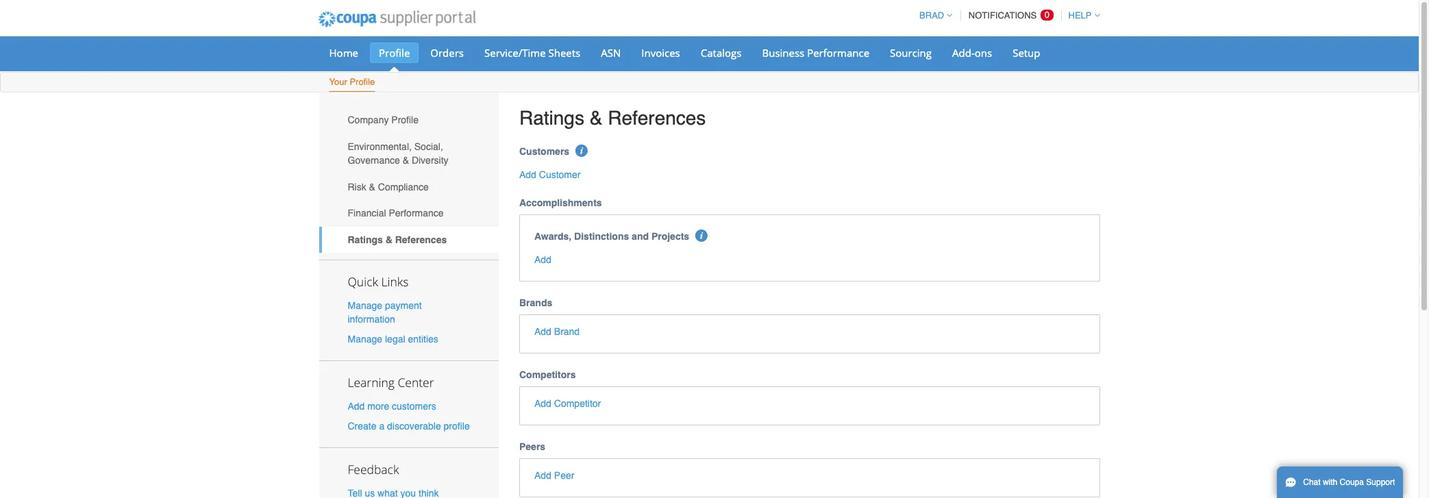 Task type: locate. For each thing, give the bounding box(es) containing it.
sourcing
[[891, 46, 932, 60]]

awards,
[[535, 231, 572, 242]]

performance right business
[[808, 46, 870, 60]]

notifications
[[969, 10, 1037, 21]]

add
[[520, 169, 537, 180], [535, 254, 552, 265], [535, 326, 552, 337], [535, 398, 552, 409], [348, 401, 365, 412], [535, 470, 552, 481]]

2 manage from the top
[[348, 334, 383, 345]]

profile link
[[370, 43, 419, 63]]

manage legal entities link
[[348, 334, 439, 345]]

ratings up customers
[[520, 107, 585, 129]]

profile for company profile
[[392, 115, 419, 126]]

0 horizontal spatial performance
[[389, 208, 444, 219]]

company profile
[[348, 115, 419, 126]]

manage inside manage payment information
[[348, 300, 383, 311]]

your profile link
[[329, 74, 376, 92]]

learning
[[348, 374, 395, 391]]

add down customers
[[520, 169, 537, 180]]

0 horizontal spatial references
[[395, 234, 447, 245]]

create a discoverable profile
[[348, 421, 470, 432]]

risk & compliance
[[348, 181, 429, 192]]

asn link
[[592, 43, 630, 63]]

customers
[[392, 401, 436, 412]]

coupa supplier portal image
[[309, 2, 485, 36]]

1 horizontal spatial references
[[608, 107, 706, 129]]

service/time sheets link
[[476, 43, 590, 63]]

references
[[608, 107, 706, 129], [395, 234, 447, 245]]

home
[[329, 46, 359, 60]]

1 horizontal spatial performance
[[808, 46, 870, 60]]

1 vertical spatial profile
[[350, 77, 375, 87]]

financial performance link
[[319, 200, 499, 227]]

social,
[[415, 141, 443, 152]]

add left peer
[[535, 470, 552, 481]]

ratings
[[520, 107, 585, 129], [348, 234, 383, 245]]

1 manage from the top
[[348, 300, 383, 311]]

add inside button
[[535, 398, 552, 409]]

your profile
[[329, 77, 375, 87]]

learning center
[[348, 374, 434, 391]]

quick
[[348, 273, 378, 290]]

performance for financial performance
[[389, 208, 444, 219]]

navigation
[[914, 2, 1101, 29]]

additional information image for customers
[[576, 144, 588, 157]]

profile inside company profile link
[[392, 115, 419, 126]]

company profile link
[[319, 107, 499, 133]]

0 vertical spatial performance
[[808, 46, 870, 60]]

0 vertical spatial references
[[608, 107, 706, 129]]

profile
[[379, 46, 410, 60], [350, 77, 375, 87], [392, 115, 419, 126]]

profile right your
[[350, 77, 375, 87]]

support
[[1367, 478, 1396, 487]]

profile for your profile
[[350, 77, 375, 87]]

asn
[[601, 46, 621, 60]]

& right risk
[[369, 181, 376, 192]]

profile down coupa supplier portal image
[[379, 46, 410, 60]]

ratings & references down "financial performance"
[[348, 234, 447, 245]]

add competitor button
[[535, 397, 601, 410]]

distinctions
[[575, 231, 629, 242]]

payment
[[385, 300, 422, 311]]

setup link
[[1004, 43, 1050, 63]]

2 vertical spatial profile
[[392, 115, 419, 126]]

business
[[763, 46, 805, 60]]

1 vertical spatial ratings
[[348, 234, 383, 245]]

chat with coupa support
[[1304, 478, 1396, 487]]

sourcing link
[[882, 43, 941, 63]]

more
[[368, 401, 390, 412]]

ratings down financial
[[348, 234, 383, 245]]

0 vertical spatial manage
[[348, 300, 383, 311]]

invoices link
[[633, 43, 689, 63]]

add for add competitor
[[535, 398, 552, 409]]

0 vertical spatial ratings & references
[[520, 107, 706, 129]]

0 vertical spatial ratings
[[520, 107, 585, 129]]

0 vertical spatial profile
[[379, 46, 410, 60]]

references down invoices link
[[608, 107, 706, 129]]

create a discoverable profile link
[[348, 421, 470, 432]]

additional information image up customer in the top of the page
[[576, 144, 588, 157]]

ons
[[975, 46, 993, 60]]

center
[[398, 374, 434, 391]]

manage up information
[[348, 300, 383, 311]]

0 horizontal spatial additional information image
[[576, 144, 588, 157]]

& left diversity
[[403, 155, 409, 166]]

manage down information
[[348, 334, 383, 345]]

catalogs
[[701, 46, 742, 60]]

business performance link
[[754, 43, 879, 63]]

1 vertical spatial additional information image
[[696, 229, 708, 242]]

1 vertical spatial references
[[395, 234, 447, 245]]

home link
[[320, 43, 367, 63]]

add down awards,
[[535, 254, 552, 265]]

profile inside your profile link
[[350, 77, 375, 87]]

1 horizontal spatial additional information image
[[696, 229, 708, 242]]

0 vertical spatial additional information image
[[576, 144, 588, 157]]

add competitor
[[535, 398, 601, 409]]

company
[[348, 115, 389, 126]]

&
[[590, 107, 603, 129], [403, 155, 409, 166], [369, 181, 376, 192], [386, 234, 393, 245]]

1 horizontal spatial ratings
[[520, 107, 585, 129]]

additional information image
[[576, 144, 588, 157], [696, 229, 708, 242]]

add for add brand
[[535, 326, 552, 337]]

manage legal entities
[[348, 334, 439, 345]]

invoices
[[642, 46, 681, 60]]

manage
[[348, 300, 383, 311], [348, 334, 383, 345]]

references down financial performance link
[[395, 234, 447, 245]]

1 vertical spatial performance
[[389, 208, 444, 219]]

add left brand
[[535, 326, 552, 337]]

add up create on the bottom left
[[348, 401, 365, 412]]

performance up ratings & references link at left
[[389, 208, 444, 219]]

profile
[[444, 421, 470, 432]]

additional information image for awards, distinctions and projects
[[696, 229, 708, 242]]

0 horizontal spatial ratings
[[348, 234, 383, 245]]

ratings & references down asn
[[520, 107, 706, 129]]

legal
[[385, 334, 406, 345]]

1 vertical spatial manage
[[348, 334, 383, 345]]

manage payment information link
[[348, 300, 422, 325]]

your
[[329, 77, 347, 87]]

ratings & references
[[520, 107, 706, 129], [348, 234, 447, 245]]

orders link
[[422, 43, 473, 63]]

additional information image right projects on the left
[[696, 229, 708, 242]]

quick links
[[348, 273, 409, 290]]

profile up environmental, social, governance & diversity link
[[392, 115, 419, 126]]

add customer button
[[520, 168, 581, 181]]

1 vertical spatial ratings & references
[[348, 234, 447, 245]]

add down competitors
[[535, 398, 552, 409]]

add peer button
[[535, 469, 575, 482]]

navigation containing notifications 0
[[914, 2, 1101, 29]]

projects
[[652, 231, 690, 242]]

accomplishments
[[520, 197, 602, 208]]

0 horizontal spatial ratings & references
[[348, 234, 447, 245]]



Task type: describe. For each thing, give the bounding box(es) containing it.
coupa
[[1341, 478, 1365, 487]]

customers
[[520, 146, 570, 157]]

add button
[[535, 253, 552, 266]]

setup
[[1013, 46, 1041, 60]]

with
[[1324, 478, 1338, 487]]

compliance
[[378, 181, 429, 192]]

service/time
[[485, 46, 546, 60]]

add peer
[[535, 470, 575, 481]]

diversity
[[412, 155, 449, 166]]

brands
[[520, 297, 553, 308]]

peers
[[520, 441, 546, 452]]

manage for manage payment information
[[348, 300, 383, 311]]

brad
[[920, 10, 945, 21]]

add for add
[[535, 254, 552, 265]]

notifications 0
[[969, 10, 1050, 21]]

discoverable
[[387, 421, 441, 432]]

& down asn link
[[590, 107, 603, 129]]

help link
[[1063, 10, 1101, 21]]

and
[[632, 231, 649, 242]]

risk
[[348, 181, 367, 192]]

manage payment information
[[348, 300, 422, 325]]

a
[[379, 421, 385, 432]]

risk & compliance link
[[319, 174, 499, 200]]

add for add customer
[[520, 169, 537, 180]]

competitors
[[520, 369, 576, 380]]

manage for manage legal entities
[[348, 334, 383, 345]]

sheets
[[549, 46, 581, 60]]

add brand
[[535, 326, 580, 337]]

entities
[[408, 334, 439, 345]]

brad link
[[914, 10, 953, 21]]

add-ons
[[953, 46, 993, 60]]

brand
[[554, 326, 580, 337]]

add for add peer
[[535, 470, 552, 481]]

create
[[348, 421, 377, 432]]

feedback
[[348, 462, 399, 478]]

add for add more customers
[[348, 401, 365, 412]]

add-ons link
[[944, 43, 1002, 63]]

chat with coupa support button
[[1278, 467, 1404, 498]]

financial performance
[[348, 208, 444, 219]]

governance
[[348, 155, 400, 166]]

add brand button
[[535, 325, 580, 338]]

ratings & references link
[[319, 227, 499, 253]]

add customer
[[520, 169, 581, 180]]

links
[[381, 273, 409, 290]]

0
[[1045, 10, 1050, 20]]

profile inside profile link
[[379, 46, 410, 60]]

catalogs link
[[692, 43, 751, 63]]

add more customers link
[[348, 401, 436, 412]]

business performance
[[763, 46, 870, 60]]

chat
[[1304, 478, 1321, 487]]

awards, distinctions and projects
[[535, 231, 690, 242]]

add-
[[953, 46, 975, 60]]

competitor
[[554, 398, 601, 409]]

environmental, social, governance & diversity link
[[319, 133, 499, 174]]

environmental, social, governance & diversity
[[348, 141, 449, 166]]

peer
[[554, 470, 575, 481]]

1 horizontal spatial ratings & references
[[520, 107, 706, 129]]

orders
[[431, 46, 464, 60]]

information
[[348, 314, 395, 325]]

environmental,
[[348, 141, 412, 152]]

performance for business performance
[[808, 46, 870, 60]]

customer
[[539, 169, 581, 180]]

service/time sheets
[[485, 46, 581, 60]]

& down "financial performance"
[[386, 234, 393, 245]]

financial
[[348, 208, 386, 219]]

& inside environmental, social, governance & diversity
[[403, 155, 409, 166]]



Task type: vqa. For each thing, say whether or not it's contained in the screenshot.
the Distinctions
yes



